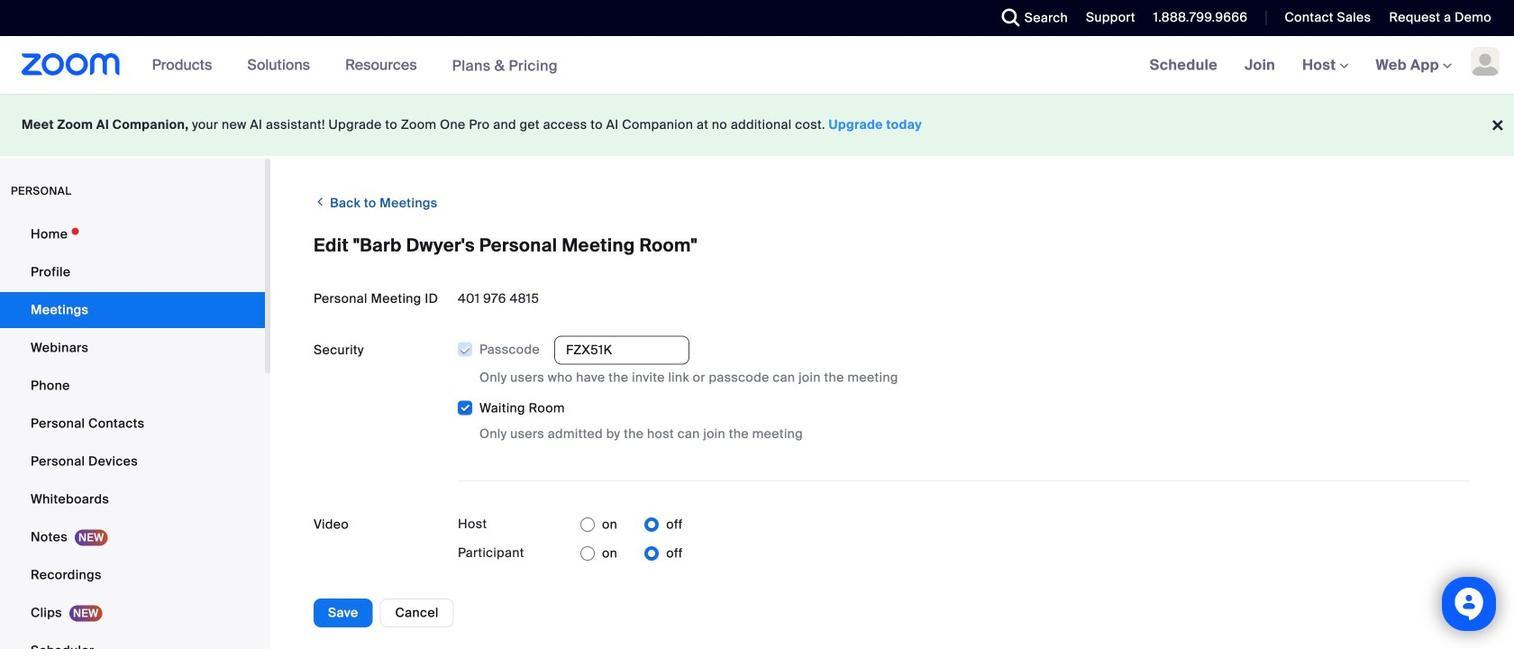 Task type: vqa. For each thing, say whether or not it's contained in the screenshot.
THE PROFILE PICTURE
yes



Task type: describe. For each thing, give the bounding box(es) containing it.
product information navigation
[[138, 36, 571, 95]]

left image
[[314, 193, 327, 211]]

zoom logo image
[[22, 53, 120, 76]]



Task type: locate. For each thing, give the bounding box(es) containing it.
option group
[[581, 510, 683, 539], [581, 539, 683, 568]]

profile picture image
[[1471, 47, 1500, 76]]

meetings navigation
[[1136, 36, 1514, 95]]

personal menu menu
[[0, 216, 265, 649]]

banner
[[0, 36, 1514, 95]]

group
[[458, 336, 1471, 444]]

1 option group from the top
[[581, 510, 683, 539]]

2 option group from the top
[[581, 539, 683, 568]]

footer
[[0, 94, 1514, 156]]



